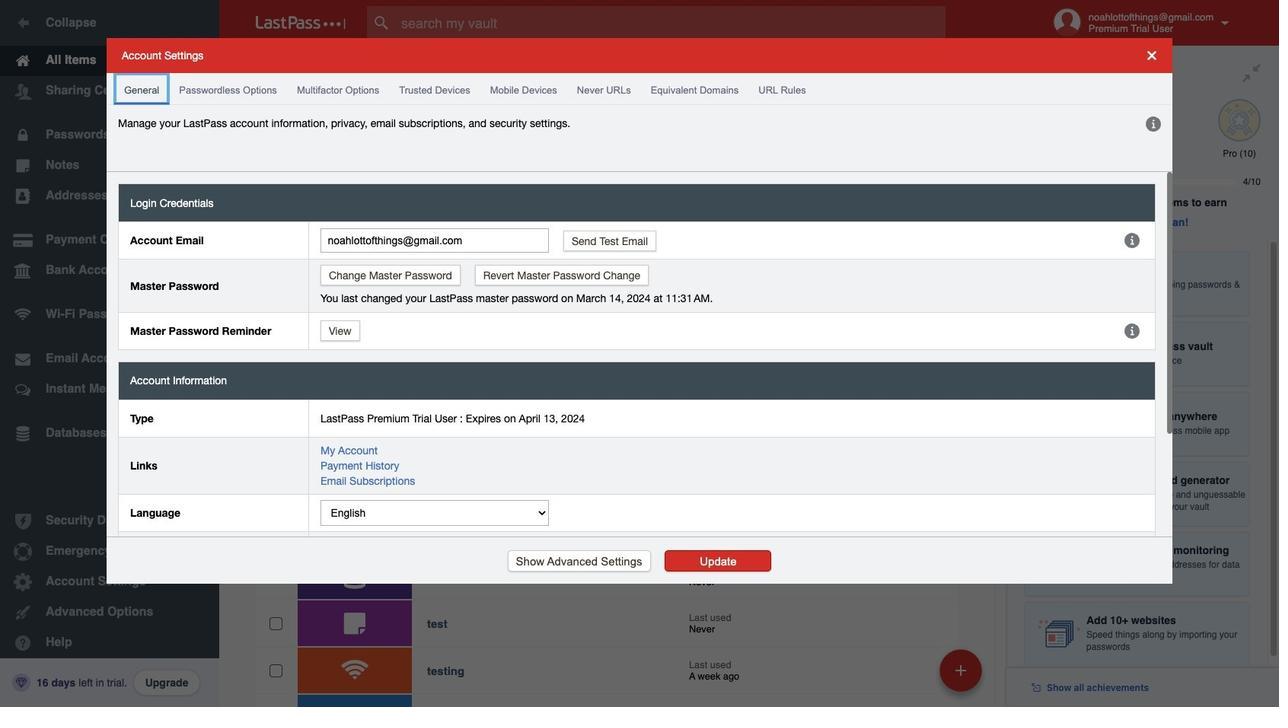 Task type: describe. For each thing, give the bounding box(es) containing it.
main navigation navigation
[[0, 0, 219, 708]]



Task type: locate. For each thing, give the bounding box(es) containing it.
vault options navigation
[[219, 46, 1007, 91]]

lastpass image
[[256, 16, 346, 30]]

search my vault text field
[[367, 6, 976, 40]]

new item navigation
[[935, 645, 992, 708]]

new item image
[[956, 665, 967, 676]]

Search search field
[[367, 6, 976, 40]]



Task type: vqa. For each thing, say whether or not it's contained in the screenshot.
Vault options 'navigation'
yes



